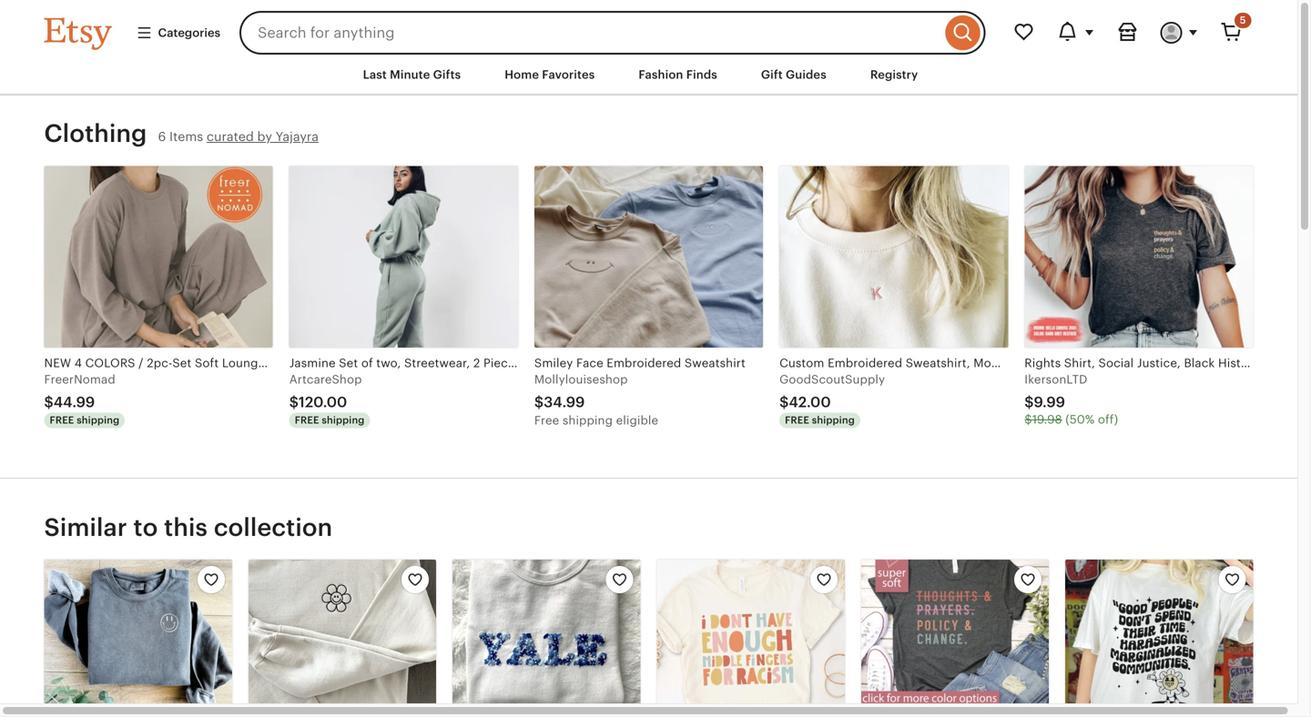 Task type: vqa. For each thing, say whether or not it's contained in the screenshot.
$ corresponding to 42.00
yes



Task type: describe. For each thing, give the bounding box(es) containing it.
44.99
[[53, 395, 95, 411]]

home favorites link
[[491, 58, 609, 91]]

gift
[[761, 68, 783, 82]]

mollylouiseshop
[[535, 373, 628, 387]]

home favorites
[[505, 68, 595, 82]]

free
[[535, 414, 560, 428]]

categories banner
[[11, 0, 1287, 55]]

$ for 42.00
[[780, 395, 789, 411]]

menu bar containing last minute gifts
[[11, 55, 1287, 96]]

items
[[169, 130, 203, 144]]

shipping for 44.99
[[77, 415, 120, 426]]

human rights t shirt liberal activist social justice tshirt retro aesthetic protest clothing flower shirt funny feminist top political shirt image
[[1066, 560, 1254, 709]]

artcareshop $ 120.00 free shipping
[[289, 373, 365, 426]]

ikersonltd
[[1025, 373, 1088, 387]]

custom embroidered sweatshirt, monogram sweatshirt, gift for her, bridesmaid gifts, wedding party gifts, bachelorette party ideas image
[[780, 166, 1009, 348]]

(50%
[[1066, 413, 1095, 427]]

$ for 120.00
[[289, 395, 299, 411]]

gift guides link
[[748, 58, 841, 91]]

yajayra
[[276, 130, 319, 144]]

categories button
[[123, 16, 234, 49]]

42.00
[[789, 395, 831, 411]]

similar to this collection
[[44, 514, 333, 542]]

19.98
[[1033, 413, 1063, 427]]

fashion finds
[[639, 68, 718, 82]]

curated by yajayra link
[[207, 130, 319, 144]]

free for 44.99
[[50, 415, 74, 426]]

smiley face flower sweatshirt- embroidered crewneck- monogrammed sweatshirt- flower sweatshirt image
[[249, 560, 436, 709]]

new 4 colors / 2pc-set soft loungewear gray black red purple long sleeve casual wear top bottom pajama set / rena-new / one size image
[[44, 166, 273, 348]]

goodscoutsupply $ 42.00 free shipping
[[780, 373, 886, 426]]

categories
[[158, 26, 221, 40]]

120.00
[[299, 395, 347, 411]]

shipping for 120.00
[[322, 415, 365, 426]]

$ for 44.99
[[44, 395, 53, 411]]

1 horizontal spatial rights shirt, social justice, black history month, anti racism shirt, black shirt human shirt history teacher shirt feminist shirt political image
[[1025, 166, 1254, 348]]

finds
[[687, 68, 718, 82]]

shipping inside smiley face embroidered sweatshirt mollylouiseshop $ 34.99 free shipping eligible
[[563, 414, 613, 428]]

home
[[505, 68, 539, 82]]

$ down ikersonltd
[[1025, 413, 1033, 427]]

similar
[[44, 514, 127, 542]]

$ inside smiley face embroidered sweatshirt mollylouiseshop $ 34.99 free shipping eligible
[[535, 395, 544, 411]]

6 items curated by yajayra
[[158, 130, 319, 144]]

smiley face embroidered sweatshirt image
[[535, 166, 763, 348]]

ikersonltd $ 9.99 $ 19.98 (50% off)
[[1025, 373, 1119, 427]]

5 link
[[1210, 11, 1254, 55]]

registry link
[[857, 58, 932, 91]]

clothing
[[44, 120, 147, 148]]

last minute gifts
[[363, 68, 461, 82]]

embroidered
[[607, 356, 682, 370]]

9.99
[[1034, 395, 1066, 411]]



Task type: locate. For each thing, give the bounding box(es) containing it.
registry
[[871, 68, 919, 82]]

shipping inside freernomad $ 44.99 free shipping
[[77, 415, 120, 426]]

curated
[[207, 130, 254, 144]]

free down 42.00
[[785, 415, 810, 426]]

34.99
[[544, 395, 585, 411]]

Search for anything text field
[[240, 11, 941, 55]]

freernomad
[[44, 373, 115, 387]]

3 free from the left
[[785, 415, 810, 426]]

6
[[158, 130, 166, 144]]

shipping down 120.00
[[322, 415, 365, 426]]

1 free from the left
[[50, 415, 74, 426]]

gift guides
[[761, 68, 827, 82]]

$ up 19.98
[[1025, 395, 1034, 411]]

free
[[50, 415, 74, 426], [295, 415, 319, 426], [785, 415, 810, 426]]

$ up free
[[535, 395, 544, 411]]

to
[[133, 514, 158, 542]]

by
[[257, 130, 272, 144]]

$ for 9.99
[[1025, 395, 1034, 411]]

none search field inside categories banner
[[240, 11, 986, 55]]

last minute gifts link
[[349, 58, 475, 91]]

$
[[44, 395, 53, 411], [289, 395, 299, 411], [535, 395, 544, 411], [780, 395, 789, 411], [1025, 395, 1034, 411], [1025, 413, 1033, 427]]

guides
[[786, 68, 827, 82]]

None search field
[[240, 11, 986, 55]]

shipping inside goodscoutsupply $ 42.00 free shipping
[[812, 415, 855, 426]]

shipping down 34.99
[[563, 414, 613, 428]]

free down 44.99
[[50, 415, 74, 426]]

smiley face embroidered sweatshirt mollylouiseshop $ 34.99 free shipping eligible
[[535, 356, 746, 428]]

$ down freernomad
[[44, 395, 53, 411]]

smiley
[[535, 356, 573, 370]]

artcareshop
[[289, 373, 362, 387]]

face
[[577, 356, 604, 370]]

shipping down 42.00
[[812, 415, 855, 426]]

thoughts and prayers policy and change shirt - black lives matter shirt, social justice, black history month, anti racism shirt, blm shirt image
[[862, 560, 1050, 709]]

free inside artcareshop $ 120.00 free shipping
[[295, 415, 319, 426]]

this
[[164, 514, 208, 542]]

fashion finds link
[[625, 58, 731, 91]]

floral monogram, initials or words custom hand embroidered crewneck sweatshirt image
[[453, 560, 641, 709]]

1 horizontal spatial free
[[295, 415, 319, 426]]

collection
[[214, 514, 333, 542]]

free for 120.00
[[295, 415, 319, 426]]

$ inside goodscoutsupply $ 42.00 free shipping
[[780, 395, 789, 411]]

off)
[[1098, 413, 1119, 427]]

$ down artcareshop
[[289, 395, 299, 411]]

favorites
[[542, 68, 595, 82]]

gifts
[[433, 68, 461, 82]]

shipping down 44.99
[[77, 415, 120, 426]]

2 horizontal spatial free
[[785, 415, 810, 426]]

0 horizontal spatial rights shirt, social justice, black history month, anti racism shirt, black shirt human shirt history teacher shirt feminist shirt political image
[[657, 560, 845, 709]]

last
[[363, 68, 387, 82]]

1 vertical spatial rights shirt, social justice, black history month, anti racism shirt, black shirt human shirt history teacher shirt feminist shirt political image
[[657, 560, 845, 709]]

shipping
[[563, 414, 613, 428], [77, 415, 120, 426], [322, 415, 365, 426], [812, 415, 855, 426]]

$ inside artcareshop $ 120.00 free shipping
[[289, 395, 299, 411]]

shipping for 42.00
[[812, 415, 855, 426]]

eligible
[[616, 414, 659, 428]]

sweatshirt
[[685, 356, 746, 370]]

comfort colors smiley crewneck- monogrammed comfort colors sweatshirt- comfort colors smile- ring spun crewneck- smiley face crewneck image
[[44, 560, 232, 709]]

shipping inside artcareshop $ 120.00 free shipping
[[322, 415, 365, 426]]

free inside freernomad $ 44.99 free shipping
[[50, 415, 74, 426]]

2 free from the left
[[295, 415, 319, 426]]

free down 120.00
[[295, 415, 319, 426]]

$ inside freernomad $ 44.99 free shipping
[[44, 395, 53, 411]]

jasmine set of two, streetwear, 2 piece set, loungewear, fleece hoodie and joggers, hoodie and sweatpants set, hoodie joggers set,sweatpants image
[[289, 166, 518, 348]]

rights shirt, social justice, black history month, anti racism shirt, black shirt human shirt history teacher shirt feminist shirt political image
[[1025, 166, 1254, 348], [657, 560, 845, 709]]

0 horizontal spatial free
[[50, 415, 74, 426]]

free for 42.00
[[785, 415, 810, 426]]

goodscoutsupply
[[780, 373, 886, 387]]

minute
[[390, 68, 430, 82]]

fashion
[[639, 68, 684, 82]]

0 vertical spatial rights shirt, social justice, black history month, anti racism shirt, black shirt human shirt history teacher shirt feminist shirt political image
[[1025, 166, 1254, 348]]

menu bar
[[11, 55, 1287, 96]]

$ down goodscoutsupply
[[780, 395, 789, 411]]

free inside goodscoutsupply $ 42.00 free shipping
[[785, 415, 810, 426]]

freernomad $ 44.99 free shipping
[[44, 373, 120, 426]]

5
[[1241, 15, 1247, 26]]



